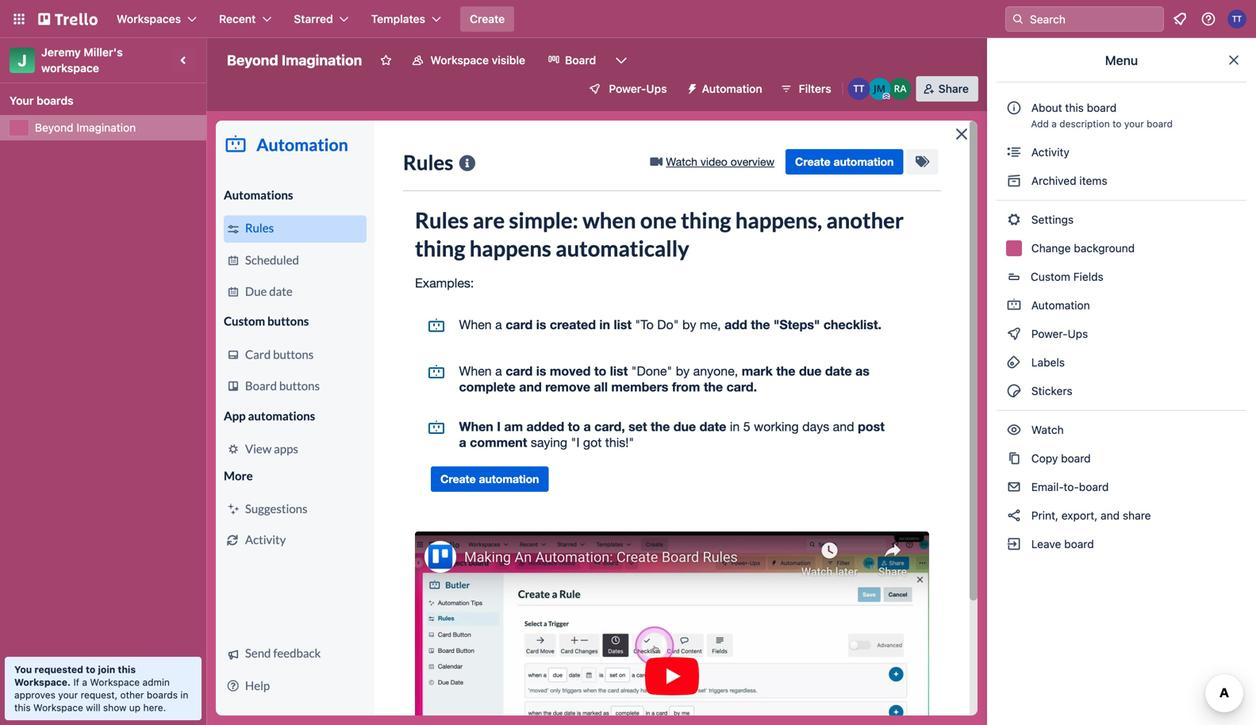 Task type: describe. For each thing, give the bounding box(es) containing it.
items
[[1080, 174, 1108, 187]]

search image
[[1012, 13, 1025, 25]]

request,
[[81, 690, 118, 701]]

leave board link
[[997, 532, 1247, 557]]

activity
[[1029, 146, 1070, 159]]

jeremy miller (jeremymiller198) image
[[869, 78, 891, 100]]

show
[[103, 702, 127, 714]]

sm image for leave board
[[1007, 537, 1022, 552]]

star or unstar board image
[[380, 54, 392, 67]]

your boards with 1 items element
[[10, 91, 189, 110]]

description
[[1060, 118, 1110, 129]]

email-to-board
[[1029, 481, 1109, 494]]

sm image for activity
[[1007, 144, 1022, 160]]

sm image inside automation button
[[680, 76, 702, 98]]

automation link
[[997, 293, 1247, 318]]

boards inside if a workspace admin approves your request, other boards in this workspace will show up here.
[[147, 690, 178, 701]]

settings
[[1029, 213, 1074, 226]]

1 vertical spatial ups
[[1068, 327, 1088, 341]]

if a workspace admin approves your request, other boards in this workspace will show up here.
[[14, 677, 188, 714]]

in
[[180, 690, 188, 701]]

this inside if a workspace admin approves your request, other boards in this workspace will show up here.
[[14, 702, 31, 714]]

starred
[[294, 12, 333, 25]]

miller's
[[84, 46, 123, 59]]

power-ups link
[[997, 321, 1247, 347]]

0 notifications image
[[1171, 10, 1190, 29]]

up
[[129, 702, 141, 714]]

archived
[[1032, 174, 1077, 187]]

email-to-board link
[[997, 475, 1247, 500]]

print, export, and share link
[[997, 503, 1247, 529]]

this member is an admin of this board. image
[[883, 93, 890, 100]]

automation button
[[680, 76, 772, 102]]

sm image for watch
[[1007, 422, 1022, 438]]

1 vertical spatial beyond imagination
[[35, 121, 136, 134]]

recent
[[219, 12, 256, 25]]

sm image for automation
[[1007, 298, 1022, 314]]

board up print, export, and share
[[1079, 481, 1109, 494]]

terry turtle (terryturtle) image
[[1228, 10, 1247, 29]]

you requested to join this workspace.
[[14, 664, 136, 688]]

leave
[[1032, 538, 1062, 551]]

to inside you requested to join this workspace.
[[86, 664, 96, 675]]

imagination inside board name text box
[[282, 52, 362, 69]]

board link
[[538, 48, 606, 73]]

workspace.
[[14, 677, 71, 688]]

board
[[565, 54, 596, 67]]

copy board link
[[997, 446, 1247, 472]]

create button
[[460, 6, 514, 32]]

1 horizontal spatial workspace
[[90, 677, 140, 688]]

create
[[470, 12, 505, 25]]

change background link
[[997, 236, 1247, 261]]

2 vertical spatial workspace
[[33, 702, 83, 714]]

labels link
[[997, 350, 1247, 375]]

a inside the about this board add a description to your board
[[1052, 118, 1057, 129]]

sm image for labels
[[1007, 355, 1022, 371]]

sm image for settings
[[1007, 212, 1022, 228]]

back to home image
[[38, 6, 98, 32]]

and
[[1101, 509, 1120, 522]]

Board name text field
[[219, 48, 370, 73]]

templates button
[[362, 6, 451, 32]]

recent button
[[210, 6, 281, 32]]

power- inside button
[[609, 82, 646, 95]]

to inside the about this board add a description to your board
[[1113, 118, 1122, 129]]

board up activity link
[[1147, 118, 1173, 129]]

filters
[[799, 82, 832, 95]]

admin
[[143, 677, 170, 688]]

board up description at top
[[1087, 101, 1117, 114]]

change
[[1032, 242, 1071, 255]]

automation inside button
[[702, 82, 763, 95]]

a inside if a workspace admin approves your request, other boards in this workspace will show up here.
[[82, 677, 87, 688]]

your boards
[[10, 94, 74, 107]]

archived items
[[1029, 174, 1108, 187]]

your
[[10, 94, 34, 107]]

beyond inside board name text box
[[227, 52, 278, 69]]

leave board
[[1029, 538, 1094, 551]]

your inside the about this board add a description to your board
[[1125, 118, 1144, 129]]

other
[[120, 690, 144, 701]]

workspaces button
[[107, 6, 206, 32]]

workspace visible
[[431, 54, 526, 67]]

will
[[86, 702, 100, 714]]

copy board
[[1029, 452, 1091, 465]]

templates
[[371, 12, 425, 25]]

open information menu image
[[1201, 11, 1217, 27]]

power-ups inside button
[[609, 82, 667, 95]]



Task type: vqa. For each thing, say whether or not it's contained in the screenshot.
top your
yes



Task type: locate. For each thing, give the bounding box(es) containing it.
power-ups
[[609, 82, 667, 95], [1029, 327, 1091, 341]]

boards right your
[[37, 94, 74, 107]]

sm image for archived items
[[1007, 173, 1022, 189]]

1 vertical spatial power-ups
[[1029, 327, 1091, 341]]

0 horizontal spatial beyond
[[35, 121, 73, 134]]

stickers
[[1029, 385, 1073, 398]]

0 horizontal spatial imagination
[[76, 121, 136, 134]]

your up activity link
[[1125, 118, 1144, 129]]

share
[[1123, 509, 1151, 522]]

2 horizontal spatial this
[[1066, 101, 1084, 114]]

this
[[1066, 101, 1084, 114], [118, 664, 136, 675], [14, 702, 31, 714]]

you
[[14, 664, 32, 675]]

sm image for power-ups
[[1007, 326, 1022, 342]]

imagination down your boards with 1 items element
[[76, 121, 136, 134]]

power-
[[609, 82, 646, 95], [1032, 327, 1068, 341]]

0 vertical spatial boards
[[37, 94, 74, 107]]

sm image inside leave board link
[[1007, 537, 1022, 552]]

watch link
[[997, 418, 1247, 443]]

about
[[1032, 101, 1063, 114]]

0 vertical spatial power-ups
[[609, 82, 667, 95]]

0 horizontal spatial beyond imagination
[[35, 121, 136, 134]]

sm image inside email-to-board link
[[1007, 479, 1022, 495]]

0 vertical spatial power-
[[609, 82, 646, 95]]

1 vertical spatial automation
[[1029, 299, 1090, 312]]

1 vertical spatial a
[[82, 677, 87, 688]]

about this board add a description to your board
[[1031, 101, 1173, 129]]

sm image for email-to-board
[[1007, 479, 1022, 495]]

print,
[[1032, 509, 1059, 522]]

sm image inside settings link
[[1007, 212, 1022, 228]]

0 horizontal spatial a
[[82, 677, 87, 688]]

beyond
[[227, 52, 278, 69], [35, 121, 73, 134]]

ups
[[646, 82, 667, 95], [1068, 327, 1088, 341]]

workspace inside "button"
[[431, 54, 489, 67]]

sm image for print, export, and share
[[1007, 508, 1022, 524]]

0 vertical spatial beyond
[[227, 52, 278, 69]]

share
[[939, 82, 969, 95]]

0 horizontal spatial this
[[14, 702, 31, 714]]

beyond imagination
[[227, 52, 362, 69], [35, 121, 136, 134]]

2 sm image from the top
[[1007, 212, 1022, 228]]

power-ups down customize views image on the top
[[609, 82, 667, 95]]

if
[[73, 677, 79, 688]]

1 horizontal spatial beyond
[[227, 52, 278, 69]]

your inside if a workspace admin approves your request, other boards in this workspace will show up here.
[[58, 690, 78, 701]]

to
[[1113, 118, 1122, 129], [86, 664, 96, 675]]

workspace down approves
[[33, 702, 83, 714]]

this inside the about this board add a description to your board
[[1066, 101, 1084, 114]]

this up description at top
[[1066, 101, 1084, 114]]

power-ups up the labels
[[1029, 327, 1091, 341]]

custom fields button
[[997, 264, 1247, 290]]

ups down automation link on the top right of page
[[1068, 327, 1088, 341]]

beyond down your boards
[[35, 121, 73, 134]]

workspaces
[[117, 12, 181, 25]]

1 horizontal spatial your
[[1125, 118, 1144, 129]]

1 vertical spatial power-
[[1032, 327, 1068, 341]]

1 horizontal spatial this
[[118, 664, 136, 675]]

sm image inside labels link
[[1007, 355, 1022, 371]]

1 vertical spatial beyond
[[35, 121, 73, 134]]

0 vertical spatial to
[[1113, 118, 1122, 129]]

1 horizontal spatial ups
[[1068, 327, 1088, 341]]

custom fields
[[1031, 270, 1104, 283]]

sm image for stickers
[[1007, 383, 1022, 399]]

0 horizontal spatial power-
[[609, 82, 646, 95]]

ups inside button
[[646, 82, 667, 95]]

1 vertical spatial this
[[118, 664, 136, 675]]

export,
[[1062, 509, 1098, 522]]

0 vertical spatial ups
[[646, 82, 667, 95]]

4 sm image from the top
[[1007, 355, 1022, 371]]

customize views image
[[614, 52, 630, 68]]

change background
[[1029, 242, 1135, 255]]

1 horizontal spatial power-ups
[[1029, 327, 1091, 341]]

1 horizontal spatial a
[[1052, 118, 1057, 129]]

primary element
[[0, 0, 1257, 38]]

1 horizontal spatial power-
[[1032, 327, 1068, 341]]

sm image inside activity link
[[1007, 144, 1022, 160]]

beyond imagination link
[[35, 120, 197, 136]]

share button
[[917, 76, 979, 102]]

0 horizontal spatial your
[[58, 690, 78, 701]]

automation left filters button
[[702, 82, 763, 95]]

2 vertical spatial this
[[14, 702, 31, 714]]

1 horizontal spatial beyond imagination
[[227, 52, 362, 69]]

imagination down starred dropdown button
[[282, 52, 362, 69]]

workspace navigation collapse icon image
[[173, 49, 195, 71]]

power- up the labels
[[1032, 327, 1068, 341]]

1 vertical spatial imagination
[[76, 121, 136, 134]]

1 horizontal spatial to
[[1113, 118, 1122, 129]]

terry turtle (terryturtle) image
[[848, 78, 871, 100]]

workspace left "visible"
[[431, 54, 489, 67]]

sm image inside archived items link
[[1007, 173, 1022, 189]]

add
[[1031, 118, 1049, 129]]

beyond down recent popup button
[[227, 52, 278, 69]]

1 vertical spatial workspace
[[90, 677, 140, 688]]

a right add
[[1052, 118, 1057, 129]]

workspace down join
[[90, 677, 140, 688]]

0 vertical spatial this
[[1066, 101, 1084, 114]]

visible
[[492, 54, 526, 67]]

7 sm image from the top
[[1007, 508, 1022, 524]]

0 vertical spatial imagination
[[282, 52, 362, 69]]

beyond imagination down your boards with 1 items element
[[35, 121, 136, 134]]

1 horizontal spatial imagination
[[282, 52, 362, 69]]

labels
[[1029, 356, 1065, 369]]

boards down the admin
[[147, 690, 178, 701]]

0 vertical spatial your
[[1125, 118, 1144, 129]]

boards
[[37, 94, 74, 107], [147, 690, 178, 701]]

to left join
[[86, 664, 96, 675]]

sm image for copy board
[[1007, 451, 1022, 467]]

sm image inside power-ups link
[[1007, 326, 1022, 342]]

boards inside your boards with 1 items element
[[37, 94, 74, 107]]

2 horizontal spatial workspace
[[431, 54, 489, 67]]

jeremy
[[41, 46, 81, 59]]

custom
[[1031, 270, 1071, 283]]

this right join
[[118, 664, 136, 675]]

1 vertical spatial to
[[86, 664, 96, 675]]

imagination
[[282, 52, 362, 69], [76, 121, 136, 134]]

this down approves
[[14, 702, 31, 714]]

this inside you requested to join this workspace.
[[118, 664, 136, 675]]

a
[[1052, 118, 1057, 129], [82, 677, 87, 688]]

approves
[[14, 690, 56, 701]]

0 vertical spatial workspace
[[431, 54, 489, 67]]

sm image inside print, export, and share link
[[1007, 508, 1022, 524]]

automation
[[702, 82, 763, 95], [1029, 299, 1090, 312]]

1 vertical spatial boards
[[147, 690, 178, 701]]

Search field
[[1025, 7, 1164, 31]]

sm image inside automation link
[[1007, 298, 1022, 314]]

1 vertical spatial your
[[58, 690, 78, 701]]

0 horizontal spatial workspace
[[33, 702, 83, 714]]

a right if
[[82, 677, 87, 688]]

join
[[98, 664, 115, 675]]

sm image inside copy board link
[[1007, 451, 1022, 467]]

board down export,
[[1065, 538, 1094, 551]]

3 sm image from the top
[[1007, 326, 1022, 342]]

to-
[[1064, 481, 1079, 494]]

settings link
[[997, 207, 1247, 233]]

email-
[[1032, 481, 1064, 494]]

workspace
[[41, 62, 99, 75]]

power-ups button
[[577, 76, 677, 102]]

0 horizontal spatial boards
[[37, 94, 74, 107]]

0 vertical spatial a
[[1052, 118, 1057, 129]]

your
[[1125, 118, 1144, 129], [58, 690, 78, 701]]

ups left automation button
[[646, 82, 667, 95]]

automation down custom fields
[[1029, 299, 1090, 312]]

activity link
[[997, 140, 1247, 165]]

sm image inside watch link
[[1007, 422, 1022, 438]]

filters button
[[775, 76, 836, 102]]

copy
[[1032, 452, 1058, 465]]

beyond imagination down the starred
[[227, 52, 362, 69]]

jeremy miller's workspace
[[41, 46, 126, 75]]

1 horizontal spatial automation
[[1029, 299, 1090, 312]]

0 vertical spatial beyond imagination
[[227, 52, 362, 69]]

j
[[18, 51, 27, 69]]

print, export, and share
[[1029, 509, 1151, 522]]

workspace visible button
[[402, 48, 535, 73]]

0 horizontal spatial power-ups
[[609, 82, 667, 95]]

sm image
[[680, 76, 702, 98], [1007, 173, 1022, 189], [1007, 298, 1022, 314], [1007, 422, 1022, 438], [1007, 451, 1022, 467], [1007, 537, 1022, 552]]

here.
[[143, 702, 166, 714]]

beyond imagination inside board name text box
[[227, 52, 362, 69]]

0 horizontal spatial automation
[[702, 82, 763, 95]]

board
[[1087, 101, 1117, 114], [1147, 118, 1173, 129], [1061, 452, 1091, 465], [1079, 481, 1109, 494], [1065, 538, 1094, 551]]

background
[[1074, 242, 1135, 255]]

1 sm image from the top
[[1007, 144, 1022, 160]]

sm image inside "stickers" link
[[1007, 383, 1022, 399]]

5 sm image from the top
[[1007, 383, 1022, 399]]

starred button
[[284, 6, 359, 32]]

ruby anderson (rubyanderson7) image
[[890, 78, 912, 100]]

requested
[[34, 664, 83, 675]]

power- down customize views image on the top
[[609, 82, 646, 95]]

archived items link
[[997, 168, 1247, 194]]

menu
[[1106, 53, 1138, 68]]

watch
[[1029, 423, 1067, 437]]

0 horizontal spatial to
[[86, 664, 96, 675]]

stickers link
[[997, 379, 1247, 404]]

1 horizontal spatial boards
[[147, 690, 178, 701]]

your down if
[[58, 690, 78, 701]]

0 horizontal spatial ups
[[646, 82, 667, 95]]

sm image
[[1007, 144, 1022, 160], [1007, 212, 1022, 228], [1007, 326, 1022, 342], [1007, 355, 1022, 371], [1007, 383, 1022, 399], [1007, 479, 1022, 495], [1007, 508, 1022, 524]]

workspace
[[431, 54, 489, 67], [90, 677, 140, 688], [33, 702, 83, 714]]

to up activity link
[[1113, 118, 1122, 129]]

board up to-
[[1061, 452, 1091, 465]]

6 sm image from the top
[[1007, 479, 1022, 495]]

fields
[[1074, 270, 1104, 283]]

0 vertical spatial automation
[[702, 82, 763, 95]]



